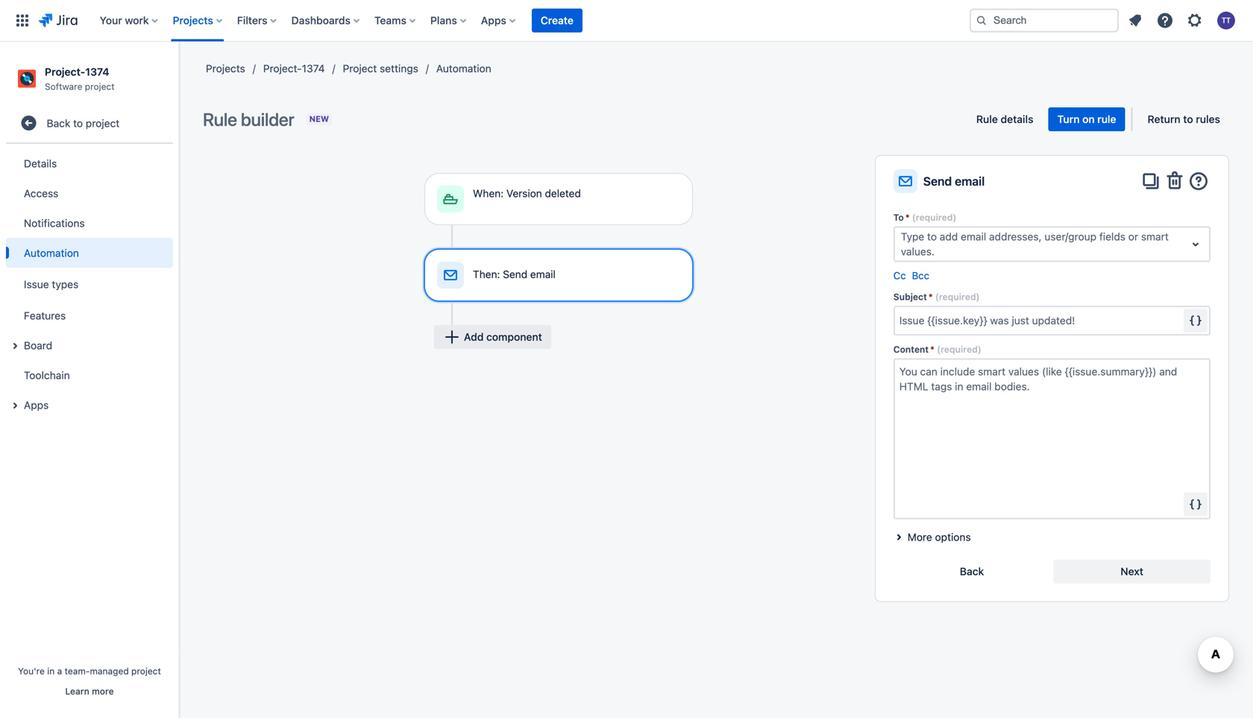 Task type: describe. For each thing, give the bounding box(es) containing it.
in
[[47, 667, 55, 677]]

on
[[1083, 113, 1095, 125]]

features link
[[6, 301, 173, 331]]

cc button
[[894, 270, 907, 282]]

rule for rule builder
[[203, 109, 237, 130]]

1374 for project-1374 software project
[[85, 66, 109, 78]]

email inside button
[[531, 268, 556, 281]]

automation for project settings
[[437, 62, 492, 75]]

You can include smart values (like {{issue.summary}}) and HTML tags in email bodies. text field
[[894, 359, 1211, 520]]

create button
[[532, 9, 583, 32]]

rule details button
[[968, 107, 1043, 131]]

cc
[[894, 270, 907, 282]]

rule builder
[[203, 109, 294, 130]]

then: send email
[[473, 268, 556, 281]]

next button
[[1054, 560, 1211, 584]]

toolchain link
[[6, 361, 173, 391]]

banner containing your work
[[0, 0, 1254, 42]]

primary element
[[9, 0, 958, 41]]

when: version deleted button
[[425, 173, 693, 225]]

apps inside apps dropdown button
[[481, 14, 507, 26]]

project settings link
[[343, 60, 419, 78]]

back for back
[[960, 566, 985, 578]]

automation link for project settings
[[437, 60, 492, 78]]

group inside sidebar element
[[6, 144, 173, 425]]

details
[[24, 157, 57, 170]]

back to project link
[[6, 108, 173, 138]]

to for type
[[928, 231, 938, 243]]

rule for rule details
[[977, 113, 999, 125]]

(required) for to * (required)
[[913, 212, 957, 223]]

your work button
[[95, 9, 164, 32]]

a
[[57, 667, 62, 677]]

project inside the project-1374 software project
[[85, 81, 115, 92]]

team-
[[65, 667, 90, 677]]

access
[[24, 187, 58, 200]]

projects for the projects link
[[206, 62, 245, 75]]

apps button
[[477, 9, 522, 32]]

add
[[940, 231, 959, 243]]

Issue {{issue.key}} was just updated! field
[[896, 308, 1184, 334]]

issue
[[24, 278, 49, 291]]

your profile and settings image
[[1218, 12, 1236, 29]]

add component button
[[434, 325, 551, 349]]

0 vertical spatial email
[[955, 174, 985, 188]]

dashboards
[[292, 14, 351, 26]]

duplicate image for topmost delete icon
[[1140, 169, 1164, 193]]

project-1374 software project
[[45, 66, 115, 92]]

learn
[[65, 687, 89, 697]]

learn more
[[65, 687, 114, 697]]

smart
[[1142, 231, 1170, 243]]

addresses,
[[990, 231, 1042, 243]]

project- for project-1374
[[263, 62, 302, 75]]

board button
[[6, 331, 173, 361]]

bcc
[[913, 270, 930, 282]]

to
[[894, 212, 904, 223]]

types
[[52, 278, 79, 291]]

work
[[125, 14, 149, 26]]

to for back
[[73, 117, 83, 129]]

project-1374 link
[[263, 60, 325, 78]]

return to rules
[[1148, 113, 1221, 125]]

back to project
[[47, 117, 120, 129]]

duplicate image for bottommost delete icon
[[632, 243, 650, 261]]

content * (required)
[[894, 344, 982, 355]]

bcc button
[[913, 270, 930, 282]]

projects for projects "popup button"
[[173, 14, 213, 26]]

type to add email addresses, user/group fields or smart values.
[[901, 231, 1170, 258]]

expand image for apps
[[6, 397, 24, 415]]

1 add component image from the top
[[443, 228, 461, 246]]

issue types
[[24, 278, 79, 291]]

project- for project-1374 software project
[[45, 66, 85, 78]]

learn more button
[[65, 686, 114, 698]]

send email
[[924, 174, 985, 188]]

1374 for project-1374
[[302, 62, 325, 75]]

more options button
[[890, 529, 1211, 547]]

when: version deleted
[[473, 187, 581, 200]]

create
[[541, 14, 574, 26]]

issue types link
[[6, 268, 173, 301]]

turn on rule button
[[1049, 107, 1126, 131]]

features
[[24, 310, 66, 322]]

teams button
[[370, 9, 422, 32]]

sidebar element
[[0, 42, 179, 719]]

deleted
[[545, 187, 581, 200]]

new
[[309, 114, 329, 124]]

user/group
[[1045, 231, 1097, 243]]

add
[[464, 331, 484, 343]]

send email image
[[897, 172, 915, 190]]

0 vertical spatial send
[[924, 174, 953, 188]]

rules
[[1197, 113, 1221, 125]]

then:
[[473, 268, 500, 281]]

email inside 'type to add email addresses, user/group fields or smart values.'
[[961, 231, 987, 243]]

automation for notifications
[[24, 247, 79, 259]]

cc bcc
[[894, 270, 930, 282]]

filters
[[237, 14, 268, 26]]

more
[[92, 687, 114, 697]]

Search field
[[970, 9, 1120, 32]]

appswitcher icon image
[[13, 12, 31, 29]]

view recommended smart values image
[[1187, 496, 1205, 514]]

plans button
[[426, 9, 472, 32]]

values.
[[901, 246, 935, 258]]

software
[[45, 81, 82, 92]]

* for content
[[931, 344, 935, 355]]



Task type: vqa. For each thing, say whether or not it's contained in the screenshot.
You're in a team-managed project
yes



Task type: locate. For each thing, give the bounding box(es) containing it.
2 vertical spatial email
[[531, 268, 556, 281]]

change trigger image
[[658, 167, 675, 185]]

send inside button
[[503, 268, 528, 281]]

1 horizontal spatial duplicate image
[[1140, 169, 1164, 193]]

settings
[[380, 62, 419, 75]]

(required) right subject
[[936, 292, 980, 302]]

managed
[[90, 667, 129, 677]]

0 vertical spatial expand image
[[6, 338, 24, 355]]

when:
[[473, 187, 504, 200]]

1374 up back to project link
[[85, 66, 109, 78]]

automation inside group
[[24, 247, 79, 259]]

subject
[[894, 292, 928, 302]]

to down "software"
[[73, 117, 83, 129]]

1 vertical spatial back
[[960, 566, 985, 578]]

automation link up types at the top left
[[6, 238, 173, 268]]

(required)
[[913, 212, 957, 223], [936, 292, 980, 302], [938, 344, 982, 355]]

duplicate image
[[1140, 169, 1164, 193], [632, 243, 650, 261]]

1 vertical spatial automation
[[24, 247, 79, 259]]

0 horizontal spatial 1374
[[85, 66, 109, 78]]

1 vertical spatial *
[[929, 292, 933, 302]]

projects right sidebar navigation icon
[[206, 62, 245, 75]]

1 horizontal spatial automation
[[437, 62, 492, 75]]

open image
[[1187, 235, 1205, 253]]

to * (required)
[[894, 212, 957, 223]]

search image
[[976, 15, 988, 26]]

more options
[[908, 531, 972, 544]]

toolchain
[[24, 369, 70, 382]]

jira image
[[39, 12, 77, 29], [39, 12, 77, 29]]

1374 inside the project-1374 software project
[[85, 66, 109, 78]]

2 horizontal spatial to
[[1184, 113, 1194, 125]]

banner
[[0, 0, 1254, 42]]

more
[[908, 531, 933, 544]]

0 vertical spatial automation link
[[437, 60, 492, 78]]

1 horizontal spatial 1374
[[302, 62, 325, 75]]

rule left details
[[977, 113, 999, 125]]

back for back to project
[[47, 117, 70, 129]]

projects button
[[168, 9, 228, 32]]

email right then:
[[531, 268, 556, 281]]

0 horizontal spatial duplicate image
[[632, 243, 650, 261]]

expand image down features
[[6, 338, 24, 355]]

back down "software"
[[47, 117, 70, 129]]

component
[[487, 331, 543, 343]]

email up to * (required)
[[955, 174, 985, 188]]

type
[[901, 231, 925, 243]]

1 vertical spatial expand image
[[6, 397, 24, 415]]

learn more image
[[1187, 169, 1211, 193]]

send right 'send email' image
[[924, 174, 953, 188]]

0 vertical spatial automation
[[437, 62, 492, 75]]

0 horizontal spatial send
[[503, 268, 528, 281]]

group containing details
[[6, 144, 173, 425]]

0 vertical spatial delete image
[[1164, 169, 1187, 193]]

rule
[[1098, 113, 1117, 125]]

expand image
[[6, 338, 24, 355], [6, 397, 24, 415]]

projects link
[[206, 60, 245, 78]]

project- inside the project-1374 software project
[[45, 66, 85, 78]]

builder
[[241, 109, 294, 130]]

add component
[[464, 331, 543, 343]]

project up details link
[[86, 117, 120, 129]]

1 horizontal spatial project-
[[263, 62, 302, 75]]

1 horizontal spatial rule
[[977, 113, 999, 125]]

turn on rule
[[1058, 113, 1117, 125]]

(required) right the content
[[938, 344, 982, 355]]

2 add component image from the top
[[443, 328, 461, 346]]

project right "software"
[[85, 81, 115, 92]]

1374
[[302, 62, 325, 75], [85, 66, 109, 78]]

or
[[1129, 231, 1139, 243]]

board
[[24, 339, 52, 352]]

to for return
[[1184, 113, 1194, 125]]

(required) for subject * (required)
[[936, 292, 980, 302]]

1 horizontal spatial automation link
[[437, 60, 492, 78]]

notifications link
[[6, 208, 173, 238]]

0 horizontal spatial rule
[[203, 109, 237, 130]]

back inside sidebar element
[[47, 117, 70, 129]]

delete image
[[1164, 169, 1187, 193], [658, 243, 675, 261]]

apps
[[481, 14, 507, 26], [24, 399, 49, 411]]

automation link inside sidebar element
[[6, 238, 173, 268]]

to inside return to rules button
[[1184, 113, 1194, 125]]

project-
[[263, 62, 302, 75], [45, 66, 85, 78]]

rule
[[203, 109, 237, 130], [977, 113, 999, 125]]

to
[[1184, 113, 1194, 125], [73, 117, 83, 129], [928, 231, 938, 243]]

0 vertical spatial duplicate image
[[1140, 169, 1164, 193]]

projects up sidebar navigation icon
[[173, 14, 213, 26]]

fields
[[1100, 231, 1126, 243]]

sidebar navigation image
[[163, 60, 196, 90]]

to inside back to project link
[[73, 117, 83, 129]]

options
[[936, 531, 972, 544]]

1 vertical spatial (required)
[[936, 292, 980, 302]]

1 vertical spatial project
[[86, 117, 120, 129]]

version
[[507, 187, 542, 200]]

1 vertical spatial delete image
[[658, 243, 675, 261]]

to inside 'type to add email addresses, user/group fields or smart values.'
[[928, 231, 938, 243]]

access link
[[6, 179, 173, 208]]

0 horizontal spatial to
[[73, 117, 83, 129]]

notifications image
[[1127, 12, 1145, 29]]

1 vertical spatial send
[[503, 268, 528, 281]]

then: send email button
[[425, 249, 693, 302]]

settings image
[[1187, 12, 1205, 29]]

2 vertical spatial project
[[131, 667, 161, 677]]

send
[[924, 174, 953, 188], [503, 268, 528, 281]]

0 horizontal spatial back
[[47, 117, 70, 129]]

automation link
[[437, 60, 492, 78], [6, 238, 173, 268]]

1 vertical spatial apps
[[24, 399, 49, 411]]

details
[[1001, 113, 1034, 125]]

apps button
[[6, 391, 173, 420]]

dashboards button
[[287, 9, 366, 32]]

automation link down plans popup button
[[437, 60, 492, 78]]

automation down plans popup button
[[437, 62, 492, 75]]

to left rules
[[1184, 113, 1194, 125]]

notifications
[[24, 217, 85, 229]]

* for to
[[906, 212, 910, 223]]

0 vertical spatial project
[[85, 81, 115, 92]]

expand image inside "board" button
[[6, 338, 24, 355]]

0 vertical spatial apps
[[481, 14, 507, 26]]

0 vertical spatial *
[[906, 212, 910, 223]]

1 vertical spatial duplicate image
[[632, 243, 650, 261]]

1 horizontal spatial back
[[960, 566, 985, 578]]

email right add at the right top of the page
[[961, 231, 987, 243]]

(required) up add at the right top of the page
[[913, 212, 957, 223]]

return
[[1148, 113, 1181, 125]]

* for subject
[[929, 292, 933, 302]]

back button
[[894, 560, 1051, 584]]

0 vertical spatial projects
[[173, 14, 213, 26]]

apps down toolchain
[[24, 399, 49, 411]]

expand image inside apps button
[[6, 397, 24, 415]]

content
[[894, 344, 929, 355]]

back down options
[[960, 566, 985, 578]]

2 expand image from the top
[[6, 397, 24, 415]]

0 horizontal spatial delete image
[[658, 243, 675, 261]]

0 horizontal spatial apps
[[24, 399, 49, 411]]

* right subject
[[929, 292, 933, 302]]

1 vertical spatial projects
[[206, 62, 245, 75]]

* right the content
[[931, 344, 935, 355]]

plans
[[431, 14, 457, 26]]

project- up builder
[[263, 62, 302, 75]]

help image
[[1157, 12, 1175, 29]]

1 horizontal spatial apps
[[481, 14, 507, 26]]

1 horizontal spatial send
[[924, 174, 953, 188]]

project settings
[[343, 62, 419, 75]]

back inside button
[[960, 566, 985, 578]]

teams
[[375, 14, 407, 26]]

1 horizontal spatial delete image
[[1164, 169, 1187, 193]]

to left add at the right top of the page
[[928, 231, 938, 243]]

1 vertical spatial email
[[961, 231, 987, 243]]

view recommended smart values image
[[1187, 312, 1205, 330]]

your work
[[100, 14, 149, 26]]

0 horizontal spatial automation link
[[6, 238, 173, 268]]

0 horizontal spatial project-
[[45, 66, 85, 78]]

next
[[1121, 566, 1144, 578]]

automation down notifications
[[24, 247, 79, 259]]

your
[[100, 14, 122, 26]]

project-1374
[[263, 62, 325, 75]]

0 vertical spatial (required)
[[913, 212, 957, 223]]

1 vertical spatial add component image
[[443, 328, 461, 346]]

email
[[955, 174, 985, 188], [961, 231, 987, 243], [531, 268, 556, 281]]

details link
[[6, 149, 173, 179]]

project
[[85, 81, 115, 92], [86, 117, 120, 129], [131, 667, 161, 677]]

1 horizontal spatial to
[[928, 231, 938, 243]]

2 vertical spatial *
[[931, 344, 935, 355]]

apps right plans popup button
[[481, 14, 507, 26]]

* right to
[[906, 212, 910, 223]]

1 expand image from the top
[[6, 338, 24, 355]]

rule left builder
[[203, 109, 237, 130]]

projects inside "popup button"
[[173, 14, 213, 26]]

0 vertical spatial add component image
[[443, 228, 461, 246]]

you're in a team-managed project
[[18, 667, 161, 677]]

add component image
[[443, 228, 461, 246], [443, 328, 461, 346]]

subject * (required)
[[894, 292, 980, 302]]

1 vertical spatial automation link
[[6, 238, 173, 268]]

return to rules button
[[1139, 107, 1230, 131]]

2 vertical spatial (required)
[[938, 344, 982, 355]]

1374 left project
[[302, 62, 325, 75]]

apps inside apps button
[[24, 399, 49, 411]]

send right then:
[[503, 268, 528, 281]]

None text field
[[901, 237, 904, 252]]

rule inside button
[[977, 113, 999, 125]]

(required) for content * (required)
[[938, 344, 982, 355]]

automation link for notifications
[[6, 238, 173, 268]]

group
[[6, 144, 173, 425]]

project right 'managed'
[[131, 667, 161, 677]]

0 horizontal spatial automation
[[24, 247, 79, 259]]

add component image inside button
[[443, 328, 461, 346]]

you're
[[18, 667, 45, 677]]

project
[[343, 62, 377, 75]]

project- up "software"
[[45, 66, 85, 78]]

expand image for board
[[6, 338, 24, 355]]

rule details
[[977, 113, 1034, 125]]

expand image down toolchain
[[6, 397, 24, 415]]

0 vertical spatial back
[[47, 117, 70, 129]]



